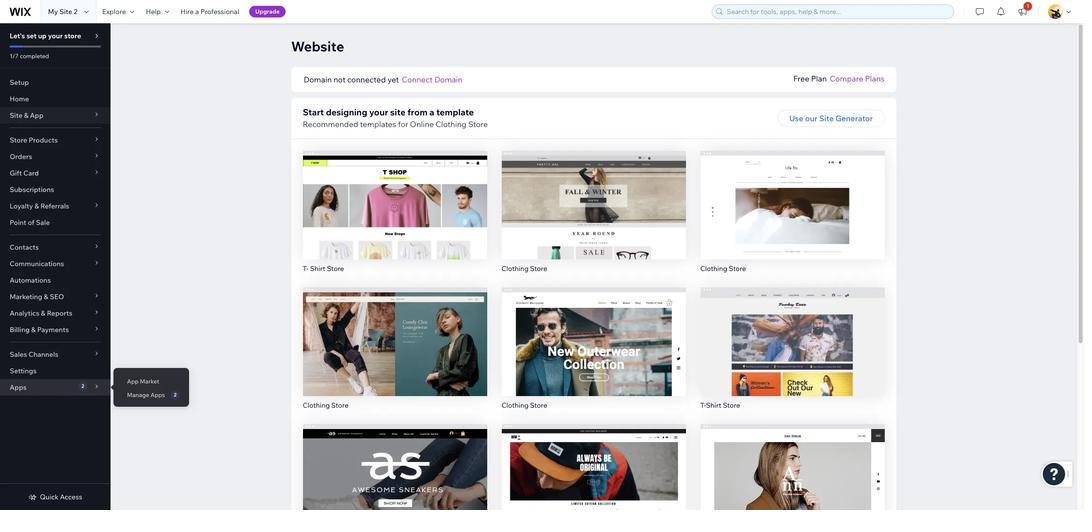 Task type: vqa. For each thing, say whether or not it's contained in the screenshot.
SMS in the Privy Email Marketing, Pop Ups,  & SMS Automation
no



Task type: describe. For each thing, give the bounding box(es) containing it.
sales channels
[[10, 350, 58, 359]]

set
[[27, 32, 37, 40]]

compare
[[830, 74, 864, 83]]

let's set up your store
[[10, 32, 81, 40]]

online
[[410, 119, 434, 129]]

point of sale link
[[0, 214, 111, 231]]

analytics & reports button
[[0, 305, 111, 322]]

marketing
[[10, 293, 42, 301]]

template
[[437, 107, 474, 118]]

access
[[60, 493, 82, 502]]

app inside 'dropdown button'
[[30, 111, 43, 120]]

billing
[[10, 326, 30, 334]]

setup
[[10, 78, 29, 87]]

app market link
[[114, 374, 189, 390]]

point
[[10, 218, 26, 227]]

t- for t-shirt store
[[701, 401, 707, 410]]

apps inside the sidebar element
[[10, 383, 27, 392]]

2 vertical spatial 2
[[174, 392, 177, 398]]

shirt for t- shirt store
[[310, 264, 326, 273]]

a inside "link"
[[195, 7, 199, 16]]

store
[[64, 32, 81, 40]]

let's
[[10, 32, 25, 40]]

marketing & seo button
[[0, 289, 111, 305]]

of
[[28, 218, 34, 227]]

contacts
[[10, 243, 39, 252]]

a inside start designing your site from a template recommended templates for online clothing store
[[430, 107, 435, 118]]

not
[[334, 75, 346, 84]]

1/7 completed
[[10, 52, 49, 60]]

settings
[[10, 367, 37, 376]]

sales
[[10, 350, 27, 359]]

channels
[[29, 350, 58, 359]]

products
[[29, 136, 58, 145]]

free
[[794, 74, 810, 83]]

plans
[[866, 74, 885, 83]]

t-shirt store
[[701, 401, 741, 410]]

orders
[[10, 152, 32, 161]]

site & app
[[10, 111, 43, 120]]

yet
[[388, 75, 399, 84]]

completed
[[20, 52, 49, 60]]

use our site generator
[[790, 114, 874, 123]]

site
[[390, 107, 406, 118]]

loyalty & referrals button
[[0, 198, 111, 214]]

analytics
[[10, 309, 39, 318]]

billing & payments button
[[0, 322, 111, 338]]

site inside 'dropdown button'
[[10, 111, 22, 120]]

1/7
[[10, 52, 19, 60]]

analytics & reports
[[10, 309, 72, 318]]

app market
[[127, 378, 159, 385]]

use
[[790, 114, 804, 123]]

connected
[[348, 75, 386, 84]]

compare plans button
[[830, 73, 885, 84]]

& for loyalty
[[35, 202, 39, 211]]

sidebar element
[[0, 23, 111, 510]]

shirt for t-shirt store
[[707, 401, 722, 410]]

quick
[[40, 493, 59, 502]]

upgrade button
[[250, 6, 286, 17]]

our
[[806, 114, 818, 123]]

connect domain button
[[402, 74, 463, 85]]

professional
[[201, 7, 239, 16]]

automations link
[[0, 272, 111, 289]]

& for marketing
[[44, 293, 48, 301]]

1 domain from the left
[[304, 75, 332, 84]]

billing & payments
[[10, 326, 69, 334]]

referrals
[[41, 202, 69, 211]]

settings link
[[0, 363, 111, 379]]

sales channels button
[[0, 346, 111, 363]]

clothing inside start designing your site from a template recommended templates for online clothing store
[[436, 119, 467, 129]]

sale
[[36, 218, 50, 227]]

site & app button
[[0, 107, 111, 124]]

designing
[[326, 107, 368, 118]]

1 button
[[1013, 0, 1034, 23]]

market
[[140, 378, 159, 385]]

& for analytics
[[41, 309, 45, 318]]

t- shirt store
[[303, 264, 344, 273]]

card
[[23, 169, 39, 178]]

store products
[[10, 136, 58, 145]]

marketing & seo
[[10, 293, 64, 301]]

hire
[[181, 7, 194, 16]]



Task type: locate. For each thing, give the bounding box(es) containing it.
domain right connect
[[435, 75, 463, 84]]

quick access button
[[28, 493, 82, 502]]

a right from
[[430, 107, 435, 118]]

apps down app market link on the left bottom of the page
[[151, 392, 165, 399]]

site right the my
[[60, 7, 72, 16]]

store
[[469, 119, 488, 129], [10, 136, 27, 145], [327, 264, 344, 273], [531, 264, 548, 273], [729, 264, 747, 273], [332, 401, 349, 410], [531, 401, 548, 410], [723, 401, 741, 410]]

your up templates
[[370, 107, 388, 118]]

1
[[1027, 3, 1030, 9]]

0 horizontal spatial domain
[[304, 75, 332, 84]]

plan
[[812, 74, 828, 83]]

site down home
[[10, 111, 22, 120]]

loyalty & referrals
[[10, 202, 69, 211]]

store inside start designing your site from a template recommended templates for online clothing store
[[469, 119, 488, 129]]

communications
[[10, 260, 64, 268]]

& left seo
[[44, 293, 48, 301]]

quick access
[[40, 493, 82, 502]]

my site 2
[[48, 7, 78, 16]]

domain left 'not'
[[304, 75, 332, 84]]

& down home
[[24, 111, 28, 120]]

2 down settings link
[[82, 383, 84, 390]]

from
[[408, 107, 428, 118]]

setup link
[[0, 74, 111, 91]]

connect
[[402, 75, 433, 84]]

1 horizontal spatial 2
[[82, 383, 84, 390]]

0 horizontal spatial apps
[[10, 383, 27, 392]]

2 horizontal spatial site
[[820, 114, 834, 123]]

domain not connected yet connect domain
[[304, 75, 463, 84]]

a
[[195, 7, 199, 16], [430, 107, 435, 118]]

orders button
[[0, 148, 111, 165]]

apps
[[10, 383, 27, 392], [151, 392, 165, 399]]

2 inside the sidebar element
[[82, 383, 84, 390]]

loyalty
[[10, 202, 33, 211]]

reports
[[47, 309, 72, 318]]

start designing your site from a template recommended templates for online clothing store
[[303, 107, 488, 129]]

2 domain from the left
[[435, 75, 463, 84]]

0 horizontal spatial app
[[30, 111, 43, 120]]

& left reports
[[41, 309, 45, 318]]

contacts button
[[0, 239, 111, 256]]

2 right the my
[[74, 7, 78, 16]]

1 horizontal spatial t-
[[701, 401, 707, 410]]

0 horizontal spatial shirt
[[310, 264, 326, 273]]

subscriptions
[[10, 185, 54, 194]]

hire a professional link
[[175, 0, 245, 23]]

upgrade
[[255, 8, 280, 15]]

site inside button
[[820, 114, 834, 123]]

1 horizontal spatial apps
[[151, 392, 165, 399]]

help button
[[140, 0, 175, 23]]

& for site
[[24, 111, 28, 120]]

site
[[60, 7, 72, 16], [10, 111, 22, 120], [820, 114, 834, 123]]

recommended
[[303, 119, 359, 129]]

& for billing
[[31, 326, 36, 334]]

clothing
[[436, 119, 467, 129], [502, 264, 529, 273], [701, 264, 728, 273], [303, 401, 330, 410], [502, 401, 529, 410]]

Search for tools, apps, help & more... field
[[724, 5, 952, 18]]

0 horizontal spatial 2
[[74, 7, 78, 16]]

website
[[291, 38, 345, 55]]

store inside dropdown button
[[10, 136, 27, 145]]

manage
[[127, 392, 149, 399]]

0 horizontal spatial t-
[[303, 264, 309, 273]]

1 horizontal spatial your
[[370, 107, 388, 118]]

app
[[30, 111, 43, 120], [127, 378, 139, 385]]

my
[[48, 7, 58, 16]]

subscriptions link
[[0, 181, 111, 198]]

1 horizontal spatial shirt
[[707, 401, 722, 410]]

a right the hire
[[195, 7, 199, 16]]

1 vertical spatial a
[[430, 107, 435, 118]]

app down home link
[[30, 111, 43, 120]]

communications button
[[0, 256, 111, 272]]

explore
[[102, 7, 126, 16]]

free plan compare plans
[[794, 74, 885, 83]]

1 horizontal spatial domain
[[435, 75, 463, 84]]

templates
[[360, 119, 397, 129]]

seo
[[50, 293, 64, 301]]

1 vertical spatial app
[[127, 378, 139, 385]]

site right our
[[820, 114, 834, 123]]

1 vertical spatial your
[[370, 107, 388, 118]]

0 vertical spatial a
[[195, 7, 199, 16]]

0 horizontal spatial your
[[48, 32, 63, 40]]

generator
[[836, 114, 874, 123]]

use our site generator button
[[778, 110, 885, 127]]

t- for t- shirt store
[[303, 264, 309, 273]]

automations
[[10, 276, 51, 285]]

domain
[[304, 75, 332, 84], [435, 75, 463, 84]]

1 horizontal spatial site
[[60, 7, 72, 16]]

1 horizontal spatial app
[[127, 378, 139, 385]]

t-
[[303, 264, 309, 273], [701, 401, 707, 410]]

0 horizontal spatial a
[[195, 7, 199, 16]]

2 down app market link on the left bottom of the page
[[174, 392, 177, 398]]

shirt
[[310, 264, 326, 273], [707, 401, 722, 410]]

gift card button
[[0, 165, 111, 181]]

1 vertical spatial t-
[[701, 401, 707, 410]]

2
[[74, 7, 78, 16], [82, 383, 84, 390], [174, 392, 177, 398]]

your inside the sidebar element
[[48, 32, 63, 40]]

1 vertical spatial shirt
[[707, 401, 722, 410]]

home
[[10, 95, 29, 103]]

up
[[38, 32, 47, 40]]

& inside 'dropdown button'
[[24, 111, 28, 120]]

gift card
[[10, 169, 39, 178]]

0 vertical spatial shirt
[[310, 264, 326, 273]]

help
[[146, 7, 161, 16]]

& right loyalty in the left top of the page
[[35, 202, 39, 211]]

&
[[24, 111, 28, 120], [35, 202, 39, 211], [44, 293, 48, 301], [41, 309, 45, 318], [31, 326, 36, 334]]

app up manage
[[127, 378, 139, 385]]

home link
[[0, 91, 111, 107]]

your right up
[[48, 32, 63, 40]]

2 horizontal spatial 2
[[174, 392, 177, 398]]

for
[[398, 119, 409, 129]]

payments
[[37, 326, 69, 334]]

0 horizontal spatial site
[[10, 111, 22, 120]]

apps down the settings in the left of the page
[[10, 383, 27, 392]]

0 vertical spatial app
[[30, 111, 43, 120]]

edit
[[388, 193, 403, 202], [587, 193, 601, 202], [786, 193, 800, 202], [388, 329, 403, 339], [587, 329, 601, 339], [786, 329, 800, 339], [388, 466, 403, 476], [587, 466, 601, 476], [786, 466, 800, 476]]

your inside start designing your site from a template recommended templates for online clothing store
[[370, 107, 388, 118]]

0 vertical spatial 2
[[74, 7, 78, 16]]

& right billing
[[31, 326, 36, 334]]

0 vertical spatial t-
[[303, 264, 309, 273]]

manage apps
[[127, 392, 165, 399]]

1 vertical spatial 2
[[82, 383, 84, 390]]

start
[[303, 107, 324, 118]]

gift
[[10, 169, 22, 178]]

hire a professional
[[181, 7, 239, 16]]

& inside dropdown button
[[31, 326, 36, 334]]

0 vertical spatial your
[[48, 32, 63, 40]]

your
[[48, 32, 63, 40], [370, 107, 388, 118]]

clothing store
[[502, 264, 548, 273], [701, 264, 747, 273], [303, 401, 349, 410], [502, 401, 548, 410]]

1 horizontal spatial a
[[430, 107, 435, 118]]



